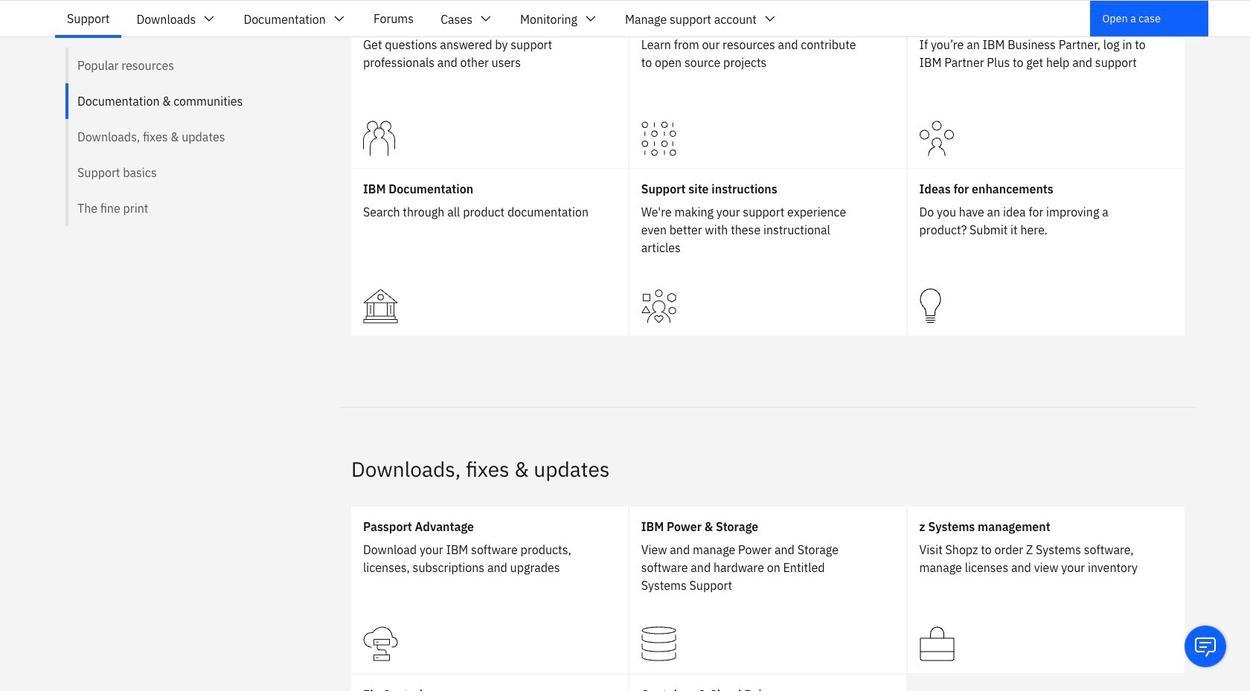 Task type: locate. For each thing, give the bounding box(es) containing it.
if you're an ibm business partner, log in to ibm partner plus to get help and support region
[[908, 1, 1185, 168]]

menu bar
[[54, 1, 791, 36]]

we're making your support experience even better with these instructional articles region
[[630, 169, 907, 336]]

open the chat window image
[[1194, 635, 1218, 659]]



Task type: describe. For each thing, give the bounding box(es) containing it.
download fixes and updates for your software, hardware and operating system region
[[351, 675, 629, 692]]

search through all product documentation region
[[351, 169, 629, 336]]

get questions answered by support professionals and other users region
[[351, 1, 629, 168]]

do you have an idea for improving a product?  submit it here. region
[[908, 169, 1185, 336]]

view and manage power and storage software and hardware on entitled systems support region
[[630, 507, 907, 674]]

download your ibm software products, licenses, subscriptions and upgrades region
[[351, 507, 629, 674]]

learn from our resources and contribute to open source projects region
[[630, 1, 907, 168]]

find the entitlement key that will grant you access to your container software and cloud paks region
[[630, 675, 907, 692]]

visit shopz to order z systems software, manage licenses and view your inventory region
[[908, 507, 1185, 674]]



Task type: vqa. For each thing, say whether or not it's contained in the screenshot.
the Open the chat window icon
yes



